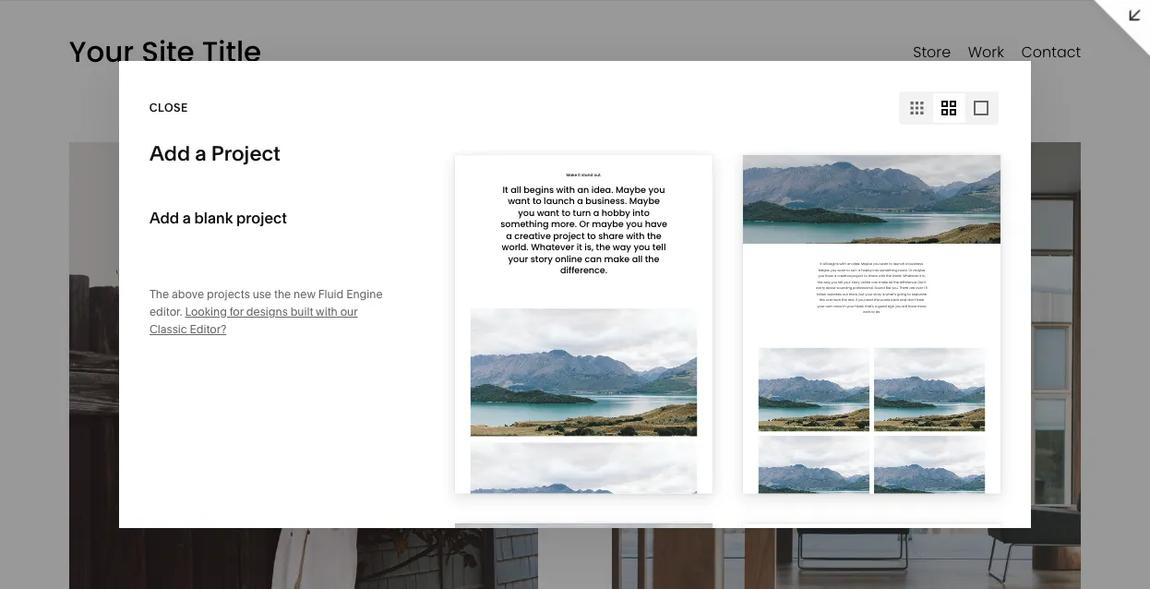 Task type: vqa. For each thing, say whether or not it's contained in the screenshot.
Don'T
no



Task type: describe. For each thing, give the bounding box(es) containing it.
website button
[[0, 20, 107, 61]]

interiors
[[122, 208, 172, 224]]

people
[[122, 146, 165, 162]]



Task type: locate. For each thing, give the bounding box(es) containing it.
outdoors
[[122, 270, 180, 286]]

website
[[35, 34, 86, 47]]

row group containing people
[[0, 124, 366, 371]]

work
[[30, 88, 82, 113]]

row group
[[0, 124, 366, 371]]

city
[[122, 332, 146, 348]]



